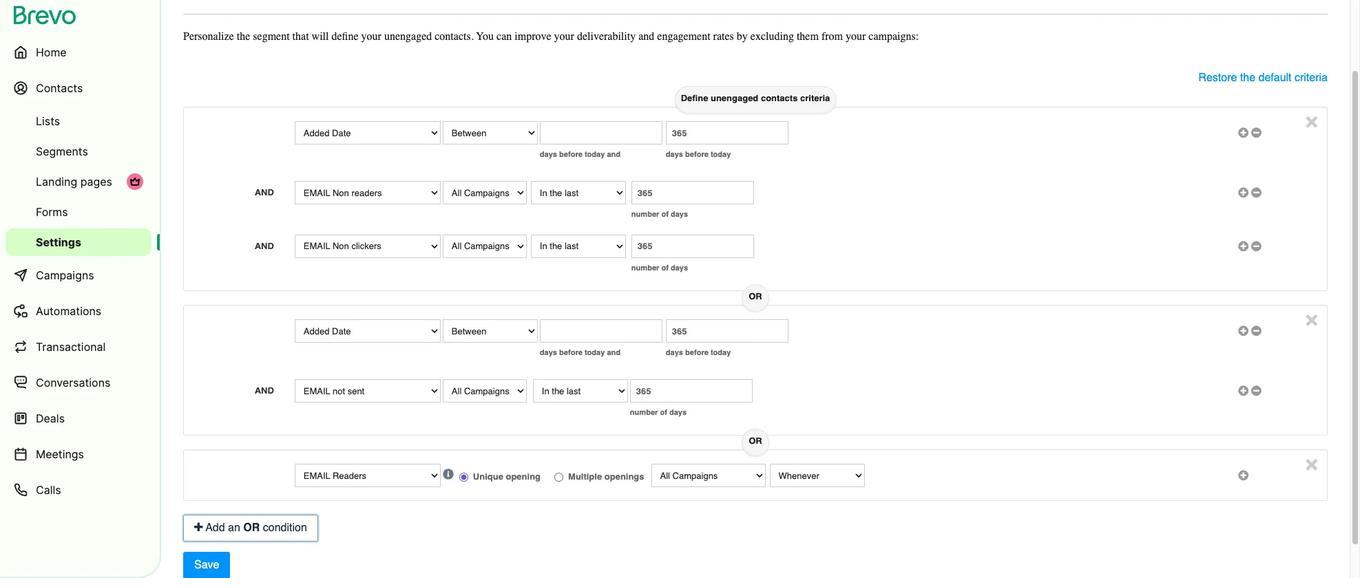 Task type: describe. For each thing, give the bounding box(es) containing it.
landing pages
[[36, 175, 112, 189]]

define
[[332, 30, 359, 43]]

unengaged inside define unengaged contacts criteria ×
[[711, 93, 759, 104]]

define unengaged contacts criteria ×
[[681, 93, 1319, 133]]

forms
[[36, 205, 68, 219]]

the for personalize
[[237, 30, 250, 43]]

or × for second '×' 'button' from the top
[[749, 292, 1319, 332]]

1 vertical spatial of
[[662, 263, 669, 273]]

plus circle image for ×
[[1239, 387, 1249, 396]]

and for unengaged
[[255, 188, 274, 198]]

segment
[[253, 30, 290, 43]]

1 vertical spatial number of days
[[632, 263, 688, 273]]

and for unengaged
[[607, 150, 621, 159]]

× inside define unengaged contacts criteria ×
[[1306, 108, 1319, 133]]

from
[[822, 30, 843, 43]]

home
[[36, 45, 67, 59]]

contacts
[[761, 93, 798, 104]]

automations link
[[6, 295, 152, 328]]

engagement
[[657, 30, 711, 43]]

contacts
[[36, 81, 83, 95]]

transactional link
[[6, 331, 152, 364]]

plus circle image for 3rd minus circle image
[[1239, 242, 1249, 251]]

multiple
[[568, 472, 602, 483]]

openings
[[605, 472, 645, 483]]

deals
[[36, 412, 65, 426]]

2 plus circle image from the top
[[1239, 327, 1249, 336]]

restore
[[1199, 72, 1238, 84]]

excluding
[[751, 30, 794, 43]]

3 plus circle image from the top
[[1239, 471, 1249, 480]]

0 vertical spatial and
[[639, 30, 655, 43]]

pages
[[80, 175, 112, 189]]

campaigns:
[[869, 30, 919, 43]]

them
[[797, 30, 819, 43]]

that
[[293, 30, 309, 43]]

can
[[497, 30, 512, 43]]

criteria for contacts
[[801, 93, 830, 104]]

default
[[1259, 72, 1292, 84]]

or for 1st '×' 'button' from the bottom of the page
[[749, 436, 763, 447]]

define
[[681, 93, 709, 104]]

personalize
[[183, 30, 234, 43]]

restore the default criteria
[[1199, 72, 1328, 84]]

save button
[[183, 553, 230, 579]]

save
[[194, 560, 219, 572]]

settings link
[[6, 229, 152, 256]]

number for ×
[[630, 408, 658, 418]]

plus circle image for unengaged
[[1239, 188, 1249, 197]]

opening
[[506, 472, 541, 483]]

and for ×
[[607, 348, 621, 358]]

lists link
[[6, 107, 152, 135]]

2 vertical spatial or
[[243, 523, 260, 535]]

landing
[[36, 175, 77, 189]]

0 vertical spatial unengaged
[[384, 30, 432, 43]]

criteria for default
[[1295, 72, 1328, 84]]

conversations link
[[6, 367, 152, 400]]



Task type: vqa. For each thing, say whether or not it's contained in the screenshot.
bottommost 25
no



Task type: locate. For each thing, give the bounding box(es) containing it.
minus circle image
[[1252, 128, 1262, 137], [1252, 188, 1262, 197], [1252, 242, 1262, 251], [1252, 387, 1262, 396]]

or ×
[[749, 292, 1319, 332], [749, 436, 1319, 476]]

of
[[662, 210, 669, 219], [662, 263, 669, 273], [660, 408, 668, 418]]

2 days before today from the top
[[666, 348, 731, 358]]

conversations
[[36, 376, 110, 390]]

plus circle image
[[1239, 188, 1249, 197], [1239, 327, 1249, 336], [1239, 387, 1249, 396]]

2 vertical spatial plus circle image
[[1239, 387, 1249, 396]]

3 × button from the top
[[1306, 451, 1319, 476]]

1 vertical spatial or
[[749, 436, 763, 447]]

today
[[585, 150, 605, 159], [711, 150, 731, 159], [585, 348, 605, 358], [711, 348, 731, 358]]

2 vertical spatial × button
[[1306, 451, 1319, 476]]

2 vertical spatial plus circle image
[[1239, 471, 1249, 480]]

0 vertical spatial days before today
[[666, 150, 731, 159]]

0 vertical spatial or ×
[[749, 292, 1319, 332]]

will
[[312, 30, 329, 43]]

3 and from the top
[[255, 386, 274, 396]]

None radio
[[459, 474, 468, 483], [555, 474, 564, 483], [459, 474, 468, 483], [555, 474, 564, 483]]

1 vertical spatial plus circle image
[[1239, 242, 1249, 251]]

0 vertical spatial or
[[749, 292, 763, 302]]

landing pages link
[[6, 168, 152, 196]]

1 vertical spatial plus circle image
[[1239, 327, 1249, 336]]

number of days for ×
[[630, 408, 687, 418]]

None text field
[[540, 121, 663, 145], [632, 235, 754, 258], [666, 320, 789, 343], [630, 380, 753, 403], [540, 121, 663, 145], [632, 235, 754, 258], [666, 320, 789, 343], [630, 380, 753, 403]]

number
[[632, 210, 660, 219], [632, 263, 660, 273], [630, 408, 658, 418]]

number for unengaged
[[632, 210, 660, 219]]

your
[[361, 30, 382, 43], [554, 30, 575, 43], [846, 30, 866, 43]]

number of days
[[632, 210, 688, 219], [632, 263, 688, 273], [630, 408, 687, 418]]

and
[[255, 188, 274, 198], [255, 241, 274, 251], [255, 386, 274, 396]]

campaigns
[[36, 269, 94, 282]]

your right from
[[846, 30, 866, 43]]

0 vertical spatial ×
[[1306, 108, 1319, 133]]

lists
[[36, 114, 60, 128]]

2 minus circle image from the top
[[1252, 188, 1262, 197]]

1 vertical spatial criteria
[[801, 93, 830, 104]]

unique
[[473, 472, 504, 483]]

of for unengaged
[[662, 210, 669, 219]]

add an or condition
[[203, 523, 307, 535]]

1 plus circle image from the top
[[1239, 188, 1249, 197]]

unengaged left contacts.
[[384, 30, 432, 43]]

0 vertical spatial criteria
[[1295, 72, 1328, 84]]

1 vertical spatial and
[[607, 150, 621, 159]]

0 vertical spatial number
[[632, 210, 660, 219]]

an
[[228, 523, 240, 535]]

contacts.
[[435, 30, 474, 43]]

3 your from the left
[[846, 30, 866, 43]]

calls
[[36, 484, 61, 497]]

1 × from the top
[[1306, 108, 1319, 133]]

segments
[[36, 145, 88, 158]]

multiple openings
[[568, 472, 645, 483]]

and for ×
[[255, 386, 274, 396]]

your right improve
[[554, 30, 575, 43]]

of for ×
[[660, 408, 668, 418]]

minus circle image
[[1252, 327, 1262, 336]]

add
[[206, 523, 225, 535]]

2 × button from the top
[[1306, 306, 1319, 332]]

1 vertical spatial the
[[1241, 72, 1256, 84]]

2 and from the top
[[255, 241, 274, 251]]

settings
[[36, 236, 81, 249]]

1 vertical spatial unengaged
[[711, 93, 759, 104]]

None text field
[[666, 121, 789, 145], [632, 181, 754, 205], [540, 320, 663, 343], [666, 121, 789, 145], [632, 181, 754, 205], [540, 320, 663, 343]]

deals link
[[6, 402, 152, 435]]

3 plus circle image from the top
[[1239, 387, 1249, 396]]

1 vertical spatial number
[[632, 263, 660, 273]]

contacts link
[[6, 72, 152, 105]]

1 vertical spatial and
[[255, 241, 274, 251]]

0 vertical spatial and
[[255, 188, 274, 198]]

home link
[[6, 36, 152, 69]]

days
[[540, 150, 557, 159], [666, 150, 683, 159], [671, 210, 688, 219], [671, 263, 688, 273], [540, 348, 557, 358], [666, 348, 683, 358], [670, 408, 687, 418]]

automations
[[36, 305, 101, 318]]

plus image
[[194, 523, 203, 534]]

2 vertical spatial ×
[[1306, 451, 1319, 476]]

personalize the segment that will define your unengaged contacts. you can improve your deliverability and engagement rates by excluding them from your campaigns:
[[183, 30, 919, 43]]

2 vertical spatial number
[[630, 408, 658, 418]]

0 horizontal spatial the
[[237, 30, 250, 43]]

days before today and for ×
[[540, 348, 621, 358]]

days before today for ×
[[666, 348, 731, 358]]

campaigns link
[[6, 259, 152, 292]]

rates
[[713, 30, 734, 43]]

4 minus circle image from the top
[[1252, 387, 1262, 396]]

number of days for unengaged
[[632, 210, 688, 219]]

unengaged
[[384, 30, 432, 43], [711, 93, 759, 104]]

1 vertical spatial ×
[[1306, 306, 1319, 332]]

plus circle image for first minus circle image from the top of the page
[[1239, 128, 1249, 137]]

the left default
[[1241, 72, 1256, 84]]

left___rvooi image
[[130, 176, 141, 187]]

your right define
[[361, 30, 382, 43]]

1 plus circle image from the top
[[1239, 128, 1249, 137]]

0 vertical spatial plus circle image
[[1239, 188, 1249, 197]]

plus circle image
[[1239, 128, 1249, 137], [1239, 242, 1249, 251], [1239, 471, 1249, 480]]

1 minus circle image from the top
[[1252, 128, 1262, 137]]

0 vertical spatial the
[[237, 30, 250, 43]]

or
[[749, 292, 763, 302], [749, 436, 763, 447], [243, 523, 260, 535]]

days before today for unengaged
[[666, 150, 731, 159]]

0 vertical spatial plus circle image
[[1239, 128, 1249, 137]]

or for second '×' 'button' from the top
[[749, 292, 763, 302]]

2 vertical spatial of
[[660, 408, 668, 418]]

2 vertical spatial number of days
[[630, 408, 687, 418]]

unique opening
[[473, 472, 541, 483]]

2 plus circle image from the top
[[1239, 242, 1249, 251]]

× for 1st '×' 'button' from the bottom of the page
[[1306, 451, 1319, 476]]

1 horizontal spatial unengaged
[[711, 93, 759, 104]]

2 vertical spatial and
[[255, 386, 274, 396]]

criteria
[[1295, 72, 1328, 84], [801, 93, 830, 104]]

1 horizontal spatial your
[[554, 30, 575, 43]]

and
[[639, 30, 655, 43], [607, 150, 621, 159], [607, 348, 621, 358]]

unengaged right define
[[711, 93, 759, 104]]

1 horizontal spatial the
[[1241, 72, 1256, 84]]

days before today and for unengaged
[[540, 150, 621, 159]]

0 vertical spatial × button
[[1306, 108, 1319, 133]]

2 your from the left
[[554, 30, 575, 43]]

deliverability
[[577, 30, 636, 43]]

forms link
[[6, 198, 152, 226]]

meetings
[[36, 448, 84, 462]]

1 × button from the top
[[1306, 108, 1319, 133]]

the for restore
[[1241, 72, 1256, 84]]

meetings link
[[6, 438, 152, 471]]

2 vertical spatial and
[[607, 348, 621, 358]]

before
[[559, 150, 583, 159], [686, 150, 709, 159], [559, 348, 583, 358], [686, 348, 709, 358]]

3 × from the top
[[1306, 451, 1319, 476]]

0 horizontal spatial your
[[361, 30, 382, 43]]

criteria right contacts
[[801, 93, 830, 104]]

you
[[476, 30, 494, 43]]

days before today
[[666, 150, 731, 159], [666, 348, 731, 358]]

criteria inside define unengaged contacts criteria ×
[[801, 93, 830, 104]]

transactional
[[36, 340, 106, 354]]

the left segment
[[237, 30, 250, 43]]

2 days before today and from the top
[[540, 348, 621, 358]]

improve
[[515, 30, 552, 43]]

1 vertical spatial days before today
[[666, 348, 731, 358]]

0 horizontal spatial unengaged
[[384, 30, 432, 43]]

1 vertical spatial or ×
[[749, 436, 1319, 476]]

2 or × from the top
[[749, 436, 1319, 476]]

1 your from the left
[[361, 30, 382, 43]]

days before today and
[[540, 150, 621, 159], [540, 348, 621, 358]]

restore the default criteria link
[[1199, 71, 1328, 86]]

1 vertical spatial × button
[[1306, 306, 1319, 332]]

the
[[237, 30, 250, 43], [1241, 72, 1256, 84]]

calls link
[[6, 474, 152, 507]]

0 vertical spatial days before today and
[[540, 150, 621, 159]]

1 and from the top
[[255, 188, 274, 198]]

2 horizontal spatial your
[[846, 30, 866, 43]]

3 minus circle image from the top
[[1252, 242, 1262, 251]]

× button
[[1306, 108, 1319, 133], [1306, 306, 1319, 332], [1306, 451, 1319, 476]]

2 × from the top
[[1306, 306, 1319, 332]]

× for second '×' 'button' from the top
[[1306, 306, 1319, 332]]

1 horizontal spatial criteria
[[1295, 72, 1328, 84]]

0 vertical spatial of
[[662, 210, 669, 219]]

by
[[737, 30, 748, 43]]

×
[[1306, 108, 1319, 133], [1306, 306, 1319, 332], [1306, 451, 1319, 476]]

1 days before today and from the top
[[540, 150, 621, 159]]

criteria right default
[[1295, 72, 1328, 84]]

1 days before today from the top
[[666, 150, 731, 159]]

segments link
[[6, 138, 152, 165]]

0 horizontal spatial criteria
[[801, 93, 830, 104]]

or × for 1st '×' 'button' from the bottom of the page
[[749, 436, 1319, 476]]

1 or × from the top
[[749, 292, 1319, 332]]

condition
[[263, 523, 307, 535]]

1 vertical spatial days before today and
[[540, 348, 621, 358]]

0 vertical spatial number of days
[[632, 210, 688, 219]]



